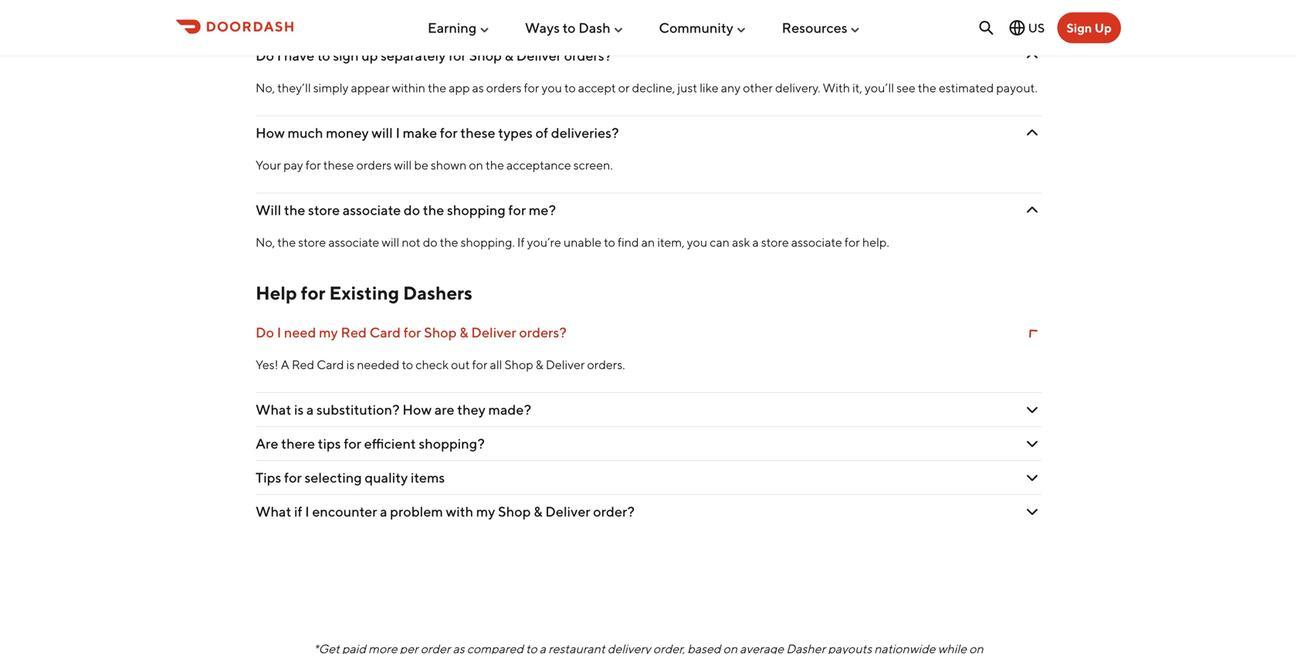 Task type: describe. For each thing, give the bounding box(es) containing it.
any
[[721, 80, 741, 95]]

for left me? at the top of the page
[[509, 202, 526, 218]]

made?
[[489, 401, 531, 418]]

do i have to sign up separately for shop & deliver orders?
[[256, 47, 612, 64]]

up
[[362, 47, 378, 64]]

shopping.
[[461, 235, 515, 250]]

check
[[416, 357, 449, 372]]

no, for will
[[256, 235, 275, 250]]

see
[[897, 80, 916, 95]]

store right "ask" at top
[[761, 235, 789, 250]]

help
[[256, 282, 297, 304]]

1 vertical spatial you
[[687, 235, 708, 250]]

app
[[449, 80, 470, 95]]

your pay for these orders will be shown on the acceptance screen.
[[256, 158, 613, 172]]

order?
[[593, 503, 635, 520]]

shopping?
[[419, 435, 485, 452]]

for right help
[[301, 282, 326, 304]]

i left have
[[277, 47, 281, 64]]

the down will
[[277, 235, 296, 250]]

selecting
[[305, 469, 362, 486]]

are
[[435, 401, 455, 418]]

store for no,
[[298, 235, 326, 250]]

0 horizontal spatial how
[[256, 124, 285, 141]]

all
[[490, 357, 502, 372]]

have
[[284, 47, 315, 64]]

deliver left order?
[[545, 503, 591, 520]]

for right pay on the left top of the page
[[306, 158, 321, 172]]

how much money will i make for these types of deliveries?
[[256, 124, 619, 141]]

on
[[469, 158, 483, 172]]

screen.
[[574, 158, 613, 172]]

chevron down image for these
[[1023, 124, 1042, 142]]

out
[[451, 357, 470, 372]]

with
[[446, 503, 474, 520]]

there
[[281, 435, 315, 452]]

associate for will
[[328, 235, 379, 250]]

shop right with
[[498, 503, 531, 520]]

orders.
[[587, 357, 625, 372]]

0 horizontal spatial do
[[404, 202, 420, 218]]

sign
[[1067, 20, 1092, 35]]

simply
[[313, 80, 349, 95]]

money
[[326, 124, 369, 141]]

a
[[281, 357, 290, 372]]

quality
[[365, 469, 408, 486]]

4 chevron down image from the top
[[1023, 435, 1042, 453]]

needed
[[357, 357, 400, 372]]

ways to dash link
[[525, 13, 625, 42]]

1 vertical spatial orders?
[[519, 324, 567, 341]]

shopping
[[447, 202, 506, 218]]

0 horizontal spatial card
[[317, 357, 344, 372]]

not
[[402, 235, 421, 250]]

pay
[[284, 158, 303, 172]]

ways
[[525, 19, 560, 36]]

what for what is a substitution? how are they made?
[[256, 401, 291, 418]]

chevron down image for do i have to sign up separately for shop & deliver orders?
[[1023, 46, 1042, 65]]

associate left help.
[[792, 235, 843, 250]]

the right not
[[440, 235, 459, 250]]

us
[[1028, 20, 1045, 35]]

deliver left orders.
[[546, 357, 585, 372]]

efficient
[[364, 435, 416, 452]]

dash
[[579, 19, 611, 36]]

earning link
[[428, 13, 491, 42]]

0 vertical spatial my
[[319, 324, 338, 341]]

to left 'check' in the bottom left of the page
[[402, 357, 413, 372]]

no, the store associate will not do the shopping. if you're unable to find an item, you can ask a store associate for help.
[[256, 235, 890, 250]]

1 horizontal spatial do
[[423, 235, 438, 250]]

1 horizontal spatial my
[[476, 503, 495, 520]]

if
[[517, 235, 525, 250]]

ways to dash
[[525, 19, 611, 36]]

0 vertical spatial is
[[347, 357, 355, 372]]

chevron down image for tips for selecting quality items
[[1023, 469, 1042, 487]]

shop up as
[[469, 47, 502, 64]]

tips
[[256, 469, 281, 486]]

1 vertical spatial will
[[394, 158, 412, 172]]

as
[[472, 80, 484, 95]]

up
[[1095, 20, 1112, 35]]

what for what if i encounter a problem with my shop & deliver order?
[[256, 503, 291, 520]]

1 vertical spatial a
[[307, 401, 314, 418]]

encounter
[[312, 503, 377, 520]]

the left app
[[428, 80, 447, 95]]

for up 'check' in the bottom left of the page
[[404, 324, 421, 341]]

will the store associate do the shopping for me?
[[256, 202, 556, 218]]

item,
[[658, 235, 685, 250]]

it,
[[853, 80, 863, 95]]

resources link
[[782, 13, 862, 42]]

accept
[[578, 80, 616, 95]]

for right make
[[440, 124, 458, 141]]

substitution?
[[317, 401, 400, 418]]

tips
[[318, 435, 341, 452]]

are
[[256, 435, 278, 452]]

do i need my red card for shop & deliver orders?
[[256, 324, 567, 341]]

1 horizontal spatial how
[[403, 401, 432, 418]]

me?
[[529, 202, 556, 218]]

0 vertical spatial will
[[372, 124, 393, 141]]

0 vertical spatial orders?
[[564, 47, 612, 64]]

chevron down image for what if i encounter a problem with my shop & deliver order?
[[1023, 503, 1042, 521]]

if
[[294, 503, 302, 520]]

need
[[284, 324, 316, 341]]



Task type: vqa. For each thing, say whether or not it's contained in the screenshot.


Task type: locate. For each thing, give the bounding box(es) containing it.
orders
[[486, 80, 522, 95], [356, 158, 392, 172]]

do up yes!
[[256, 324, 274, 341]]

will left be
[[394, 158, 412, 172]]

1 vertical spatial my
[[476, 503, 495, 520]]

they'll
[[277, 80, 311, 95]]

1 vertical spatial do
[[256, 324, 274, 341]]

i right if
[[305, 503, 310, 520]]

no, down will
[[256, 235, 275, 250]]

for down earning link at top
[[449, 47, 466, 64]]

0 vertical spatial a
[[753, 235, 759, 250]]

can
[[710, 235, 730, 250]]

1 no, from the top
[[256, 80, 275, 95]]

acceptance
[[507, 158, 571, 172]]

0 vertical spatial do
[[404, 202, 420, 218]]

the right on
[[486, 158, 504, 172]]

what left if
[[256, 503, 291, 520]]

0 horizontal spatial you
[[542, 80, 562, 95]]

make
[[403, 124, 437, 141]]

0 vertical spatial you
[[542, 80, 562, 95]]

like
[[700, 80, 719, 95]]

0 horizontal spatial my
[[319, 324, 338, 341]]

shop up yes! a red card is needed to check out for all shop & deliver orders.
[[424, 324, 457, 341]]

within
[[392, 80, 426, 95]]

these down the money
[[323, 158, 354, 172]]

2 horizontal spatial a
[[753, 235, 759, 250]]

0 vertical spatial how
[[256, 124, 285, 141]]

&
[[505, 47, 514, 64], [460, 324, 469, 341], [536, 357, 544, 372], [534, 503, 543, 520]]

resources
[[782, 19, 848, 36]]

estimated
[[939, 80, 994, 95]]

2 no, from the top
[[256, 235, 275, 250]]

is up there
[[294, 401, 304, 418]]

1 horizontal spatial you
[[687, 235, 708, 250]]

to left find
[[604, 235, 616, 250]]

will right the money
[[372, 124, 393, 141]]

help for existing dashers
[[256, 282, 473, 304]]

card
[[370, 324, 401, 341], [317, 357, 344, 372]]

associate up help for existing dashers
[[328, 235, 379, 250]]

1 do from the top
[[256, 47, 274, 64]]

your
[[256, 158, 281, 172]]

shop right all
[[505, 357, 534, 372]]

deliver down ways
[[516, 47, 562, 64]]

1 horizontal spatial orders
[[486, 80, 522, 95]]

sign up button
[[1058, 12, 1121, 43]]

they
[[457, 401, 486, 418]]

sign up
[[1067, 20, 1112, 35]]

no, they'll simply appear within the app as orders for you to accept or decline, just like any other delivery. with it, you'll see the estimated payout.
[[256, 80, 1038, 95]]

orders?
[[564, 47, 612, 64], [519, 324, 567, 341]]

what
[[256, 401, 291, 418], [256, 503, 291, 520]]

my right with
[[476, 503, 495, 520]]

a up there
[[307, 401, 314, 418]]

chevron down image
[[1023, 46, 1042, 65], [1021, 321, 1044, 344], [1023, 469, 1042, 487], [1023, 503, 1042, 521]]

separately
[[381, 47, 446, 64]]

you're
[[527, 235, 561, 250]]

how up your
[[256, 124, 285, 141]]

what up are
[[256, 401, 291, 418]]

find
[[618, 235, 639, 250]]

1 vertical spatial orders
[[356, 158, 392, 172]]

a right "ask" at top
[[753, 235, 759, 250]]

what is a substitution? how are they made?
[[256, 401, 531, 418]]

red
[[341, 324, 367, 341], [292, 357, 314, 372]]

0 vertical spatial these
[[460, 124, 496, 141]]

i left make
[[396, 124, 400, 141]]

2 what from the top
[[256, 503, 291, 520]]

these up on
[[460, 124, 496, 141]]

1 vertical spatial do
[[423, 235, 438, 250]]

do up not
[[404, 202, 420, 218]]

do left have
[[256, 47, 274, 64]]

0 horizontal spatial orders
[[356, 158, 392, 172]]

sign
[[333, 47, 359, 64]]

for left all
[[472, 357, 488, 372]]

for up of
[[524, 80, 539, 95]]

2 vertical spatial a
[[380, 503, 387, 520]]

no,
[[256, 80, 275, 95], [256, 235, 275, 250]]

deliver up all
[[471, 324, 517, 341]]

types
[[498, 124, 533, 141]]

3 chevron down image from the top
[[1023, 401, 1042, 419]]

1 vertical spatial how
[[403, 401, 432, 418]]

be
[[414, 158, 429, 172]]

a left problem
[[380, 503, 387, 520]]

store
[[308, 202, 340, 218], [298, 235, 326, 250], [761, 235, 789, 250]]

0 horizontal spatial these
[[323, 158, 354, 172]]

deliveries?
[[551, 124, 619, 141]]

an
[[642, 235, 655, 250]]

yes! a red card is needed to check out for all shop & deliver orders.
[[256, 357, 625, 372]]

1 vertical spatial red
[[292, 357, 314, 372]]

globe line image
[[1008, 19, 1027, 37]]

0 vertical spatial do
[[256, 47, 274, 64]]

1 horizontal spatial these
[[460, 124, 496, 141]]

red up needed
[[341, 324, 367, 341]]

you'll
[[865, 80, 895, 95]]

a
[[753, 235, 759, 250], [307, 401, 314, 418], [380, 503, 387, 520]]

0 vertical spatial orders
[[486, 80, 522, 95]]

i left need
[[277, 324, 281, 341]]

2 do from the top
[[256, 324, 274, 341]]

you left "can"
[[687, 235, 708, 250]]

0 horizontal spatial red
[[292, 357, 314, 372]]

0 horizontal spatial is
[[294, 401, 304, 418]]

with
[[823, 80, 850, 95]]

you left 'accept'
[[542, 80, 562, 95]]

store right will
[[308, 202, 340, 218]]

1 what from the top
[[256, 401, 291, 418]]

1 vertical spatial these
[[323, 158, 354, 172]]

0 horizontal spatial a
[[307, 401, 314, 418]]

1 horizontal spatial is
[[347, 357, 355, 372]]

the right see
[[918, 80, 937, 95]]

1 vertical spatial card
[[317, 357, 344, 372]]

community link
[[659, 13, 748, 42]]

1 vertical spatial what
[[256, 503, 291, 520]]

chevron down image for for
[[1023, 201, 1042, 219]]

to left 'accept'
[[565, 80, 576, 95]]

the left shopping
[[423, 202, 444, 218]]

do
[[256, 47, 274, 64], [256, 324, 274, 341]]

will
[[256, 202, 281, 218]]

you
[[542, 80, 562, 95], [687, 235, 708, 250]]

0 vertical spatial card
[[370, 324, 401, 341]]

associate for do
[[343, 202, 401, 218]]

associate down your pay for these orders will be shown on the acceptance screen.
[[343, 202, 401, 218]]

yes!
[[256, 357, 279, 372]]

is left needed
[[347, 357, 355, 372]]

earning
[[428, 19, 477, 36]]

dashers
[[403, 282, 473, 304]]

do right not
[[423, 235, 438, 250]]

tips for selecting quality items
[[256, 469, 445, 486]]

1 horizontal spatial red
[[341, 324, 367, 341]]

decline,
[[632, 80, 675, 95]]

items
[[411, 469, 445, 486]]

what if i encounter a problem with my shop & deliver order?
[[256, 503, 635, 520]]

2 vertical spatial will
[[382, 235, 400, 250]]

do
[[404, 202, 420, 218], [423, 235, 438, 250]]

do for do i need my red card for shop & deliver orders?
[[256, 324, 274, 341]]

ask
[[732, 235, 750, 250]]

payout.
[[997, 80, 1038, 95]]

how left are at the left
[[403, 401, 432, 418]]

card right a
[[317, 357, 344, 372]]

0 vertical spatial red
[[341, 324, 367, 341]]

the right will
[[284, 202, 305, 218]]

0 vertical spatial what
[[256, 401, 291, 418]]

orders down the money
[[356, 158, 392, 172]]

help.
[[863, 235, 890, 250]]

delivery.
[[776, 80, 821, 95]]

for
[[449, 47, 466, 64], [524, 80, 539, 95], [440, 124, 458, 141], [306, 158, 321, 172], [509, 202, 526, 218], [845, 235, 860, 250], [301, 282, 326, 304], [404, 324, 421, 341], [472, 357, 488, 372], [344, 435, 362, 452], [284, 469, 302, 486]]

my right need
[[319, 324, 338, 341]]

no, for do
[[256, 80, 275, 95]]

for right tips
[[344, 435, 362, 452]]

store for will
[[308, 202, 340, 218]]

appear
[[351, 80, 390, 95]]

or
[[618, 80, 630, 95]]

problem
[[390, 503, 443, 520]]

these
[[460, 124, 496, 141], [323, 158, 354, 172]]

existing
[[329, 282, 399, 304]]

1 chevron down image from the top
[[1023, 124, 1042, 142]]

is
[[347, 357, 355, 372], [294, 401, 304, 418]]

for left help.
[[845, 235, 860, 250]]

i
[[277, 47, 281, 64], [396, 124, 400, 141], [277, 324, 281, 341], [305, 503, 310, 520]]

just
[[678, 80, 698, 95]]

store up help for existing dashers
[[298, 235, 326, 250]]

for right the tips at the left bottom of the page
[[284, 469, 302, 486]]

2 chevron down image from the top
[[1023, 201, 1042, 219]]

0 vertical spatial no,
[[256, 80, 275, 95]]

1 vertical spatial is
[[294, 401, 304, 418]]

no, left they'll
[[256, 80, 275, 95]]

shown
[[431, 158, 467, 172]]

to left dash
[[563, 19, 576, 36]]

chevron down image
[[1023, 124, 1042, 142], [1023, 201, 1042, 219], [1023, 401, 1042, 419], [1023, 435, 1042, 453]]

to left sign
[[317, 47, 330, 64]]

1 horizontal spatial card
[[370, 324, 401, 341]]

unable
[[564, 235, 602, 250]]

will left not
[[382, 235, 400, 250]]

are there tips for efficient shopping?
[[256, 435, 485, 452]]

orders right as
[[486, 80, 522, 95]]

card up needed
[[370, 324, 401, 341]]

of
[[536, 124, 549, 141]]

chevron down image for made?
[[1023, 401, 1042, 419]]

much
[[288, 124, 323, 141]]

will
[[372, 124, 393, 141], [394, 158, 412, 172], [382, 235, 400, 250]]

chevron down image for do i need my red card for shop & deliver orders?
[[1021, 321, 1044, 344]]

red right a
[[292, 357, 314, 372]]

deliver
[[516, 47, 562, 64], [471, 324, 517, 341], [546, 357, 585, 372], [545, 503, 591, 520]]

1 vertical spatial no,
[[256, 235, 275, 250]]

do for do i have to sign up separately for shop & deliver orders?
[[256, 47, 274, 64]]

1 horizontal spatial a
[[380, 503, 387, 520]]



